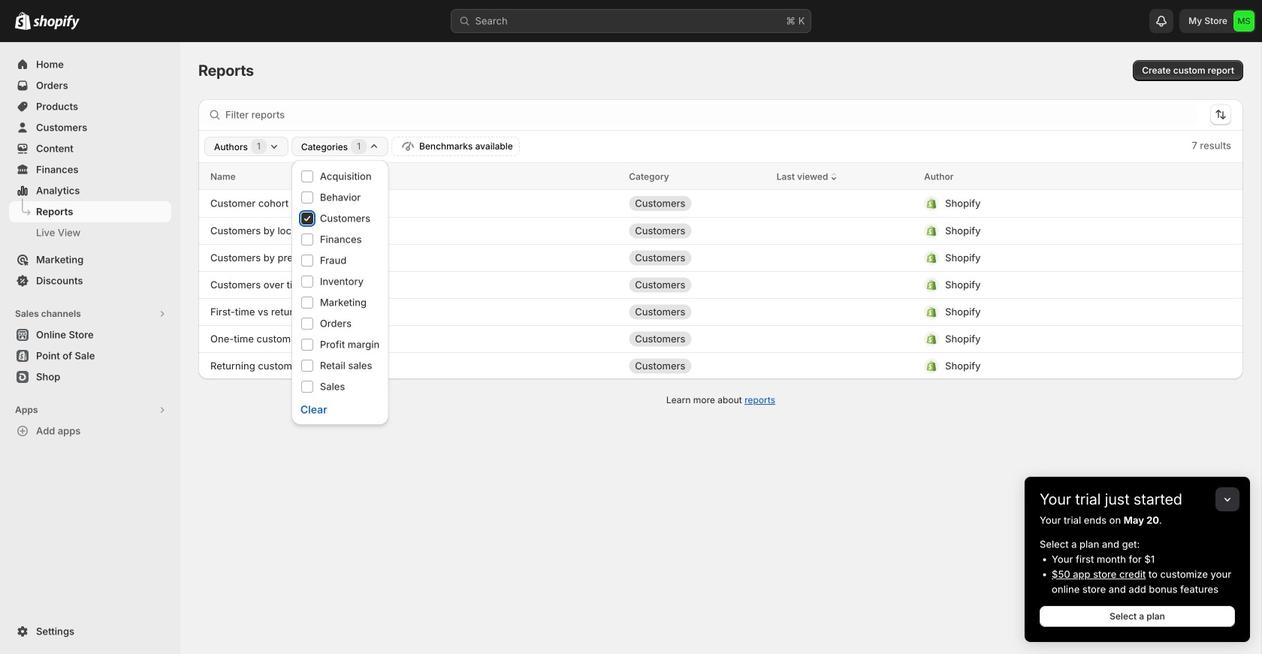 Task type: vqa. For each thing, say whether or not it's contained in the screenshot.
8th row from the top of the List of reports table
yes



Task type: describe. For each thing, give the bounding box(es) containing it.
5 row from the top
[[198, 271, 1244, 298]]

3 row from the top
[[198, 217, 1244, 244]]

list of reports table
[[198, 163, 1244, 380]]

my store image
[[1234, 11, 1255, 32]]

6 row from the top
[[198, 298, 1244, 326]]

8 row from the top
[[198, 353, 1244, 380]]

1 row from the top
[[198, 163, 1244, 190]]

Filter reports text field
[[226, 103, 1199, 127]]



Task type: locate. For each thing, give the bounding box(es) containing it.
shopify image
[[15, 12, 31, 30], [33, 15, 80, 30]]

1 horizontal spatial shopify image
[[33, 15, 80, 30]]

0 horizontal spatial shopify image
[[15, 12, 31, 30]]

4 row from the top
[[198, 244, 1244, 271]]

7 row from the top
[[198, 326, 1244, 353]]

row
[[198, 163, 1244, 190], [198, 190, 1244, 217], [198, 217, 1244, 244], [198, 244, 1244, 271], [198, 271, 1244, 298], [198, 298, 1244, 326], [198, 326, 1244, 353], [198, 353, 1244, 380]]

cell
[[629, 192, 765, 216], [925, 192, 1196, 216], [629, 219, 765, 243], [925, 219, 1196, 243], [629, 246, 765, 270], [925, 246, 1196, 270], [629, 273, 765, 297], [925, 273, 1196, 297], [629, 300, 765, 324], [925, 300, 1196, 324], [629, 327, 765, 351], [925, 327, 1196, 351], [629, 354, 765, 379], [925, 354, 1196, 379]]

2 row from the top
[[198, 190, 1244, 217]]



